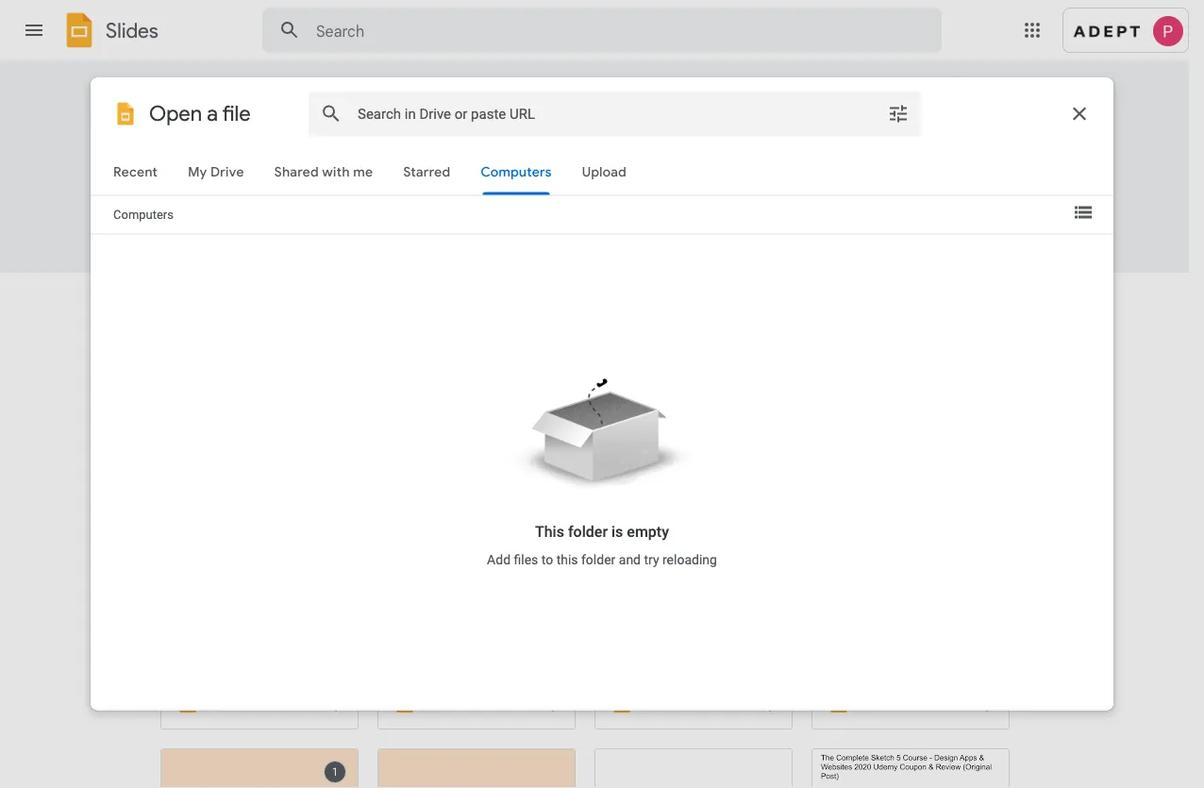 Task type: vqa. For each thing, say whether or not it's contained in the screenshot.
"image" in the MENU
no



Task type: describe. For each thing, give the bounding box(es) containing it.
2023 for sep 14, 2023
[[485, 698, 511, 711]]

15,
[[902, 698, 918, 711]]

massachusetts
[[660, 470, 756, 487]]

template gallery button
[[797, 73, 959, 107]]

up
[[501, 470, 517, 487]]

mar 29, 2023 option
[[161, 545, 359, 788]]

sep for sep 28, 2023
[[660, 698, 680, 711]]

mar
[[226, 698, 246, 711]]

book report
[[339, 215, 413, 232]]

may
[[877, 698, 899, 711]]

start
[[170, 81, 204, 100]]

google
[[702, 233, 744, 249]]

may 15, 2023
[[877, 698, 948, 711]]

last opened by me mar 29, 2023 element
[[226, 698, 295, 711]]

science fair option
[[681, 117, 838, 251]]

gv link
[[529, 233, 547, 249]]

last opened by me sep 14, 2023 element
[[443, 698, 511, 711]]

adept mdm set-up instructions option
[[378, 341, 597, 788]]

book report option
[[336, 117, 492, 245]]

yearbook
[[858, 215, 916, 232]]

last opened by me may 15, 2023 element
[[877, 698, 948, 711]]

search image
[[271, 11, 309, 49]]

14,
[[466, 698, 482, 711]]

sep 14, 2023
[[443, 698, 511, 711]]

2023 for mar 29, 2023
[[268, 698, 295, 711]]

start a new presentation
[[170, 81, 339, 100]]

pitch by gv
[[512, 215, 547, 249]]

yearbook option
[[854, 117, 1011, 245]]

sep for sep 14, 2023
[[443, 698, 463, 711]]

template gallery
[[809, 81, 916, 98]]

adept mdm set-up instructions google slides element
[[396, 470, 597, 487]]

series
[[793, 470, 833, 487]]

by inside science fair by google science fair
[[685, 233, 699, 249]]

science fair by google science fair
[[685, 215, 818, 249]]

gallery
[[872, 81, 916, 98]]

sep 28, 2023
[[660, 698, 728, 711]]

arcgis massachusetts time series visualization google slides element
[[613, 470, 916, 487]]

adept
[[396, 470, 434, 487]]



Task type: locate. For each thing, give the bounding box(es) containing it.
report
[[374, 215, 413, 232]]

0 horizontal spatial by
[[512, 233, 526, 249]]

fair
[[737, 215, 758, 232]]

sep left 28,
[[660, 698, 680, 711]]

list box containing blank
[[163, 113, 1032, 274]]

1 sep from the left
[[443, 698, 463, 711]]

set-
[[473, 470, 501, 487]]

2023 for sep 28, 2023
[[702, 698, 728, 711]]

presentations by title list box
[[161, 341, 1029, 788]]

3 2023 from the left
[[702, 698, 728, 711]]

adept mdm set-up instructions
[[396, 470, 597, 487]]

template
[[809, 81, 868, 98]]

last opened by me sep 28, 2023 element
[[660, 698, 728, 711]]

sep inside sep 14, 2023 option
[[443, 698, 463, 711]]

slides link
[[60, 11, 158, 53]]

may 15, 2023 option
[[812, 545, 1010, 788]]

blank
[[167, 215, 201, 232]]

0 horizontal spatial option
[[161, 341, 359, 788]]

by left google
[[685, 233, 699, 249]]

2 by from the left
[[685, 233, 699, 249]]

arcgis massachusetts time series visualization
[[613, 470, 916, 487]]

by left gv link
[[512, 233, 526, 249]]

sep inside sep 28, 2023 option
[[660, 698, 680, 711]]

0 horizontal spatial sep
[[443, 698, 463, 711]]

by inside pitch by gv
[[512, 233, 526, 249]]

1 horizontal spatial option
[[812, 341, 1010, 788]]

0 horizontal spatial science
[[685, 215, 734, 232]]

new
[[220, 81, 248, 100]]

blank option
[[163, 117, 320, 245]]

1 vertical spatial science
[[747, 233, 793, 249]]

29,
[[249, 698, 265, 711]]

2 2023 from the left
[[485, 698, 511, 711]]

sep
[[443, 698, 463, 711], [660, 698, 680, 711]]

2 sep from the left
[[660, 698, 680, 711]]

time
[[759, 470, 790, 487]]

start a new presentation heading
[[170, 60, 797, 121]]

1 horizontal spatial by
[[685, 233, 699, 249]]

sep 28, 2023 option
[[595, 545, 793, 788]]

fair
[[796, 233, 818, 249]]

4 2023 from the left
[[921, 698, 948, 711]]

None search field
[[262, 8, 942, 53]]

google science fair link
[[702, 233, 818, 249]]

arcgis massachusetts time series visualization option
[[595, 341, 916, 788]]

pitch
[[512, 215, 544, 232]]

0 vertical spatial science
[[685, 215, 734, 232]]

2023
[[268, 698, 295, 711], [485, 698, 511, 711], [702, 698, 728, 711], [921, 698, 948, 711]]

option
[[161, 341, 359, 788], [812, 341, 1010, 788]]

sep 14, 2023 option
[[378, 545, 576, 788]]

2023 inside 'option'
[[268, 698, 295, 711]]

mdm
[[437, 470, 470, 487]]

2023 right 15,
[[921, 698, 948, 711]]

list box
[[163, 113, 1032, 274]]

presentation
[[252, 81, 339, 100]]

2023 for may 15, 2023
[[921, 698, 948, 711]]

instructions
[[521, 470, 597, 487]]

1 option from the left
[[161, 341, 359, 788]]

science down fair
[[747, 233, 793, 249]]

pitch option
[[508, 117, 665, 251]]

visualization
[[836, 470, 916, 487]]

28,
[[683, 698, 699, 711]]

1 by from the left
[[512, 233, 526, 249]]

1 horizontal spatial sep
[[660, 698, 680, 711]]

mar 29, 2023
[[226, 698, 295, 711]]

sep left 14,
[[443, 698, 463, 711]]

1 horizontal spatial science
[[747, 233, 793, 249]]

1 2023 from the left
[[268, 698, 295, 711]]

2023 right 29,
[[268, 698, 295, 711]]

arcgis
[[613, 470, 657, 487]]

2 option from the left
[[812, 341, 1010, 788]]

a
[[208, 81, 216, 100]]

2023 right 14,
[[485, 698, 511, 711]]

science up google
[[685, 215, 734, 232]]

2023 right 28,
[[702, 698, 728, 711]]

science
[[685, 215, 734, 232], [747, 233, 793, 249]]

by
[[512, 233, 526, 249], [685, 233, 699, 249]]

gv
[[529, 233, 547, 249]]

slides
[[106, 18, 158, 43]]

book
[[339, 215, 371, 232]]



